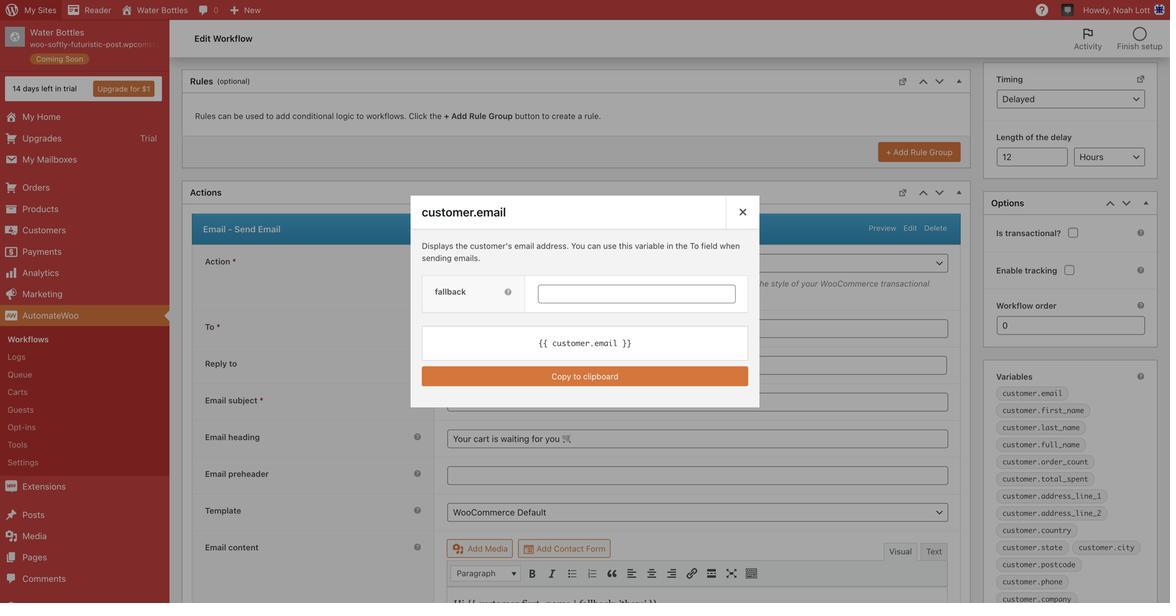 Task type: describe. For each thing, give the bounding box(es) containing it.
E.g. {{ customer.email }}, admin@example.org --notracking text field
[[448, 319, 949, 338]]

copy to clipboard button
[[422, 367, 749, 386]]

add media button
[[447, 539, 513, 558]]

an
[[516, 279, 525, 288]]

guests
[[7, 405, 34, 414]]

variables
[[997, 372, 1033, 382]]

my for my home
[[22, 112, 35, 122]]

email content
[[205, 543, 259, 552]]

opt-
[[7, 423, 25, 432]]

to right logic
[[357, 111, 364, 120]]

contact
[[554, 544, 584, 553]]

woocommerce
[[821, 279, 879, 288]]

default
[[658, 279, 685, 288]]

customer.first_name
[[1003, 406, 1085, 415]]

pages link
[[0, 547, 170, 568]]

email - send email
[[203, 224, 281, 234]]

matches
[[722, 279, 755, 288]]

the
[[642, 279, 656, 288]]

1 horizontal spatial of
[[1026, 132, 1034, 142]]

the left field
[[676, 241, 688, 251]]

email for email preheader
[[205, 469, 226, 479]]

sends
[[491, 279, 514, 288]]

this
[[619, 241, 633, 251]]

trial
[[63, 84, 77, 93]]

settings
[[7, 458, 39, 467]]

you
[[571, 241, 585, 251]]

customer.address_line_2
[[1003, 509, 1102, 518]]

to right 'reply'
[[229, 359, 237, 368]]

activity button
[[1067, 20, 1110, 57]]

action
[[466, 279, 489, 288]]

0 vertical spatial +
[[444, 111, 449, 120]]

html
[[527, 279, 550, 288]]

soon
[[65, 55, 83, 63]]

to inside displays the customer's email address. you can use this variable in the to field when sending emails.
[[690, 241, 699, 251]]

customer.full_name
[[1003, 440, 1080, 449]]

used
[[246, 111, 264, 120]]

sites
[[38, 5, 57, 15]]

(days)
[[289, 31, 314, 40]]

field
[[701, 241, 718, 251]]

move
[[990, 12, 1011, 22]]

is transactional?
[[997, 228, 1064, 238]]

{{
[[539, 338, 548, 348]]

the inside this action sends an html email using a template. the default template matches the style of your woocommerce transactional emails.
[[757, 279, 769, 288]]

payments
[[22, 246, 62, 257]]

upgrades link
[[0, 128, 170, 149]]

my mailboxes
[[22, 154, 77, 165]]

14
[[12, 84, 21, 93]]

0 vertical spatial can
[[218, 111, 232, 120]]

button
[[515, 111, 540, 120]]

upgrade for $1
[[98, 85, 150, 93]]

futuristic-
[[71, 40, 106, 49]]

the right click
[[430, 111, 442, 120]]

enable tracking
[[997, 266, 1060, 275]]

emails. inside displays the customer's email address. you can use this variable in the to field when sending emails.
[[454, 253, 481, 263]]

finish setup
[[1117, 41, 1163, 51]]

add contact form button
[[518, 539, 611, 558]]

opt-ins link
[[0, 419, 170, 436]]

0 vertical spatial a
[[578, 111, 582, 120]]

email inside displays the customer's email address. you can use this variable in the to field when sending emails.
[[515, 241, 534, 251]]

activity
[[1074, 41, 1103, 51]]

water bottles
[[137, 5, 188, 15]]

carts
[[7, 387, 28, 397]]

paragraph
[[457, 569, 496, 578]]

the left delay
[[1036, 132, 1049, 142]]

length
[[997, 132, 1024, 142]]

email for email content
[[205, 543, 226, 552]]

customer.order_count
[[1003, 458, 1089, 467]]

edit workflow
[[194, 33, 253, 44]]

upgrades
[[22, 133, 62, 143]]

customer.phone
[[1003, 578, 1063, 587]]

bottles for water bottles woo-softly-futuristic-post.wpcomstaging.com coming soon
[[56, 27, 84, 37]]

tab list containing activity
[[1067, 20, 1171, 57]]

$1
[[142, 85, 150, 93]]

queue link
[[0, 366, 170, 383]]

email inside this action sends an html email using a template. the default template matches the style of your woocommerce transactional emails.
[[552, 279, 572, 288]]

1 vertical spatial to
[[205, 322, 214, 332]]

0 vertical spatial media
[[22, 531, 47, 541]]

* for to *
[[217, 322, 220, 332]]

email subject *
[[205, 396, 264, 405]]

posts link
[[0, 504, 170, 526]]

workflow order
[[997, 301, 1057, 311]]

action *
[[205, 257, 236, 266]]

my sites link
[[0, 0, 62, 20]]

home
[[37, 112, 61, 122]]

upgrade
[[98, 85, 128, 93]]

my sites
[[24, 5, 57, 15]]

rules (optional)
[[190, 76, 250, 86]]

14 days left in trial
[[12, 84, 77, 93]]

left
[[41, 84, 53, 93]]

woo-
[[30, 40, 48, 49]]

{{ customer.email }}
[[539, 338, 632, 348]]

comments
[[22, 574, 66, 584]]

payments link
[[0, 241, 170, 262]]

email right send
[[258, 224, 281, 234]]

conditional
[[293, 111, 334, 120]]

edit for edit link
[[904, 224, 918, 232]]

move to trash link
[[990, 12, 1044, 22]]

2 horizontal spatial customer.email
[[1003, 389, 1063, 398]]

logs link
[[0, 348, 170, 366]]

transactional?
[[1006, 228, 1061, 238]]

setup
[[1142, 41, 1163, 51]]

email for email heading
[[205, 433, 226, 442]]

email for email - send email
[[203, 224, 226, 234]]

workflows
[[7, 335, 49, 344]]

posts
[[22, 510, 45, 520]]

delete link
[[925, 224, 947, 232]]



Task type: vqa. For each thing, say whether or not it's contained in the screenshot.
Dec in the checkbox
no



Task type: locate. For each thing, give the bounding box(es) containing it.
edit link
[[904, 224, 918, 232]]

rules can be used to add conditional logic to workflows. click the + add rule group button to create a rule.
[[195, 111, 601, 120]]

0 vertical spatial emails.
[[454, 253, 481, 263]]

howdy, noah lott
[[1084, 5, 1151, 15]]

email left preheader at bottom
[[205, 469, 226, 479]]

logic
[[336, 111, 354, 120]]

bottles up the softly-
[[56, 27, 84, 37]]

timing
[[997, 75, 1023, 84]]

my for my sites
[[24, 5, 36, 15]]

0 vertical spatial rule
[[469, 111, 487, 120]]

1 vertical spatial emails.
[[448, 291, 474, 300]]

email
[[203, 224, 226, 234], [258, 224, 281, 234], [205, 396, 226, 405], [205, 433, 226, 442], [205, 469, 226, 479], [205, 543, 226, 552]]

a left rule.
[[578, 111, 582, 120]]

displays
[[422, 241, 454, 251]]

rule
[[469, 111, 487, 120], [911, 147, 928, 157]]

emails. inside this action sends an html email using a template. the default template matches the style of your woocommerce transactional emails.
[[448, 291, 474, 300]]

0 horizontal spatial media
[[22, 531, 47, 541]]

order
[[1036, 301, 1057, 311]]

1 horizontal spatial +
[[886, 147, 892, 157]]

email up view email templates documentation
[[552, 279, 572, 288]]

new link
[[224, 0, 266, 20]]

to left add
[[266, 111, 274, 120]]

+
[[444, 111, 449, 120], [886, 147, 892, 157]]

template.
[[604, 279, 639, 288]]

media inside button
[[485, 544, 508, 553]]

1 vertical spatial group
[[930, 147, 953, 157]]

paragraph button
[[451, 566, 520, 581]]

marketing link
[[0, 284, 170, 305]]

0 horizontal spatial bottles
[[56, 27, 84, 37]]

customer.email up customer.first_name
[[1003, 389, 1063, 398]]

0 horizontal spatial edit
[[194, 33, 211, 44]]

of right length
[[1026, 132, 1034, 142]]

copy
[[552, 372, 571, 381]]

coming
[[36, 55, 63, 63]]

0 vertical spatial workflow
[[213, 33, 253, 44]]

1 horizontal spatial bottles
[[161, 5, 188, 15]]

rules
[[190, 76, 213, 86], [195, 111, 216, 120]]

reply to
[[205, 359, 237, 368]]

1 vertical spatial bottles
[[56, 27, 84, 37]]

noah
[[1114, 5, 1133, 15]]

1 vertical spatial edit
[[904, 224, 918, 232]]

None number field
[[444, 29, 959, 48], [997, 148, 1068, 166], [997, 316, 1146, 335], [444, 29, 959, 48], [997, 148, 1068, 166], [997, 316, 1146, 335]]

1 vertical spatial in
[[667, 241, 674, 251]]

1 vertical spatial customer.email
[[553, 338, 618, 348]]

delay
[[1051, 132, 1072, 142]]

1 horizontal spatial a
[[597, 279, 601, 288]]

view
[[476, 291, 494, 300]]

can left 'use'
[[588, 241, 601, 251]]

when
[[720, 241, 740, 251]]

0 vertical spatial in
[[55, 84, 61, 93]]

0 vertical spatial *
[[232, 257, 236, 266]]

Email text field
[[702, 356, 947, 375]]

to
[[690, 241, 699, 251], [205, 322, 214, 332]]

toolbar navigation
[[0, 0, 1171, 22]]

ins
[[25, 423, 36, 432]]

2 vertical spatial customer.email
[[1003, 389, 1063, 398]]

0 vertical spatial rules
[[190, 76, 213, 86]]

0 horizontal spatial +
[[444, 111, 449, 120]]

0 vertical spatial group
[[489, 111, 513, 120]]

view email templates documentation link
[[476, 291, 615, 300]]

* right subject
[[260, 396, 264, 405]]

water up post.wpcomstaging.com
[[137, 5, 159, 15]]

1 horizontal spatial water
[[137, 5, 159, 15]]

to right the copy
[[574, 372, 581, 381]]

rule inside button
[[911, 147, 928, 157]]

None text field
[[538, 285, 736, 304], [448, 393, 949, 412], [448, 466, 949, 485], [538, 285, 736, 304], [448, 393, 949, 412], [448, 466, 949, 485]]

* up 'reply'
[[217, 322, 220, 332]]

rules for rules can be used to add conditional logic to workflows. click the + add rule group button to create a rule.
[[195, 111, 216, 120]]

Name text field
[[448, 356, 693, 375]]

2 vertical spatial email
[[497, 291, 517, 300]]

1 vertical spatial *
[[217, 322, 220, 332]]

1 horizontal spatial edit
[[904, 224, 918, 232]]

1 horizontal spatial workflow
[[997, 301, 1034, 311]]

subject
[[228, 396, 258, 405]]

edit left pause
[[194, 33, 211, 44]]

rules for rules (optional)
[[190, 76, 213, 86]]

in right left
[[55, 84, 61, 93]]

add inside button
[[537, 544, 552, 553]]

preheader
[[228, 469, 269, 479]]

a inside this action sends an html email using a template. the default template matches the style of your woocommerce transactional emails.
[[597, 279, 601, 288]]

0 horizontal spatial group
[[489, 111, 513, 120]]

my left sites
[[24, 5, 36, 15]]

my mailboxes link
[[0, 149, 170, 170]]

trash
[[1023, 12, 1044, 22]]

1 horizontal spatial customer.email
[[553, 338, 618, 348]]

a right using
[[597, 279, 601, 288]]

*
[[232, 257, 236, 266], [217, 322, 220, 332], [260, 396, 264, 405]]

the right the displays at top left
[[456, 241, 468, 251]]

email for email subject *
[[205, 396, 226, 405]]

to up 'reply'
[[205, 322, 214, 332]]

0 horizontal spatial *
[[217, 322, 220, 332]]

view email templates documentation
[[476, 291, 615, 300]]

1 vertical spatial a
[[597, 279, 601, 288]]

(optional)
[[217, 77, 250, 85]]

transactional
[[881, 279, 930, 288]]

bottles for water bottles
[[161, 5, 188, 15]]

None submit
[[1117, 23, 1151, 43]]

extensions
[[22, 482, 66, 492]]

my
[[24, 5, 36, 15], [22, 112, 35, 122], [22, 154, 35, 165]]

visual
[[890, 547, 912, 556]]

0 vertical spatial customer.email
[[422, 205, 506, 219]]

in right variable
[[667, 241, 674, 251]]

workflows link
[[0, 331, 170, 348]]

rules left "be"
[[195, 111, 216, 120]]

add media
[[466, 544, 508, 553]]

edit left delete
[[904, 224, 918, 232]]

media up the pages
[[22, 531, 47, 541]]

0 horizontal spatial rule
[[469, 111, 487, 120]]

can left "be"
[[218, 111, 232, 120]]

0 vertical spatial of
[[1026, 132, 1034, 142]]

my inside my sites link
[[24, 5, 36, 15]]

templates
[[519, 291, 556, 300]]

carts link
[[0, 383, 170, 401]]

1 horizontal spatial media
[[485, 544, 508, 553]]

customers link
[[0, 220, 170, 241]]

pages
[[22, 552, 47, 563]]

customer's
[[470, 241, 512, 251]]

preview
[[869, 224, 897, 232]]

to *
[[205, 322, 220, 332]]

click
[[409, 111, 427, 120]]

* right action
[[232, 257, 236, 266]]

customer.email up name text box
[[553, 338, 618, 348]]

1 horizontal spatial to
[[690, 241, 699, 251]]

0 vertical spatial water
[[137, 5, 159, 15]]

1 vertical spatial rule
[[911, 147, 928, 157]]

water inside water bottles woo-softly-futuristic-post.wpcomstaging.com coming soon
[[30, 27, 54, 37]]

1 vertical spatial email
[[552, 279, 572, 288]]

analytics link
[[0, 262, 170, 284]]

finish setup button
[[1110, 20, 1171, 57]]

1 horizontal spatial group
[[930, 147, 953, 157]]

2 horizontal spatial *
[[260, 396, 264, 405]]

1 horizontal spatial *
[[232, 257, 236, 266]]

1 vertical spatial my
[[22, 112, 35, 122]]

1 horizontal spatial rule
[[911, 147, 928, 157]]

email left -
[[203, 224, 226, 234]]

email down sends
[[497, 291, 517, 300]]

tools
[[7, 440, 27, 450]]

of inside this action sends an html email using a template. the default template matches the style of your woocommerce transactional emails.
[[792, 279, 799, 288]]

rule.
[[585, 111, 601, 120]]

the left style
[[757, 279, 769, 288]]

1 horizontal spatial in
[[667, 241, 674, 251]]

displays the customer's email address. you can use this variable in the to field when sending emails.
[[422, 241, 740, 263]]

action
[[205, 257, 230, 266]]

to right move
[[1013, 12, 1021, 22]]

customer.country
[[1003, 526, 1072, 535]]

2 vertical spatial my
[[22, 154, 35, 165]]

bottles up post.wpcomstaging.com
[[161, 5, 188, 15]]

workflow down new link
[[213, 33, 253, 44]]

customer.city
[[1079, 543, 1135, 552]]

text
[[927, 547, 942, 556]]

0 vertical spatial to
[[690, 241, 699, 251]]

to left 'create'
[[542, 111, 550, 120]]

guests link
[[0, 401, 170, 419]]

customer.email up the displays at top left
[[422, 205, 506, 219]]

1 vertical spatial of
[[792, 279, 799, 288]]

visual button
[[884, 543, 918, 561]]

options
[[992, 198, 1025, 208]]

softly-
[[48, 40, 71, 49]]

0 vertical spatial edit
[[194, 33, 211, 44]]

water for water bottles woo-softly-futuristic-post.wpcomstaging.com coming soon
[[30, 27, 54, 37]]

content
[[228, 543, 259, 552]]

1 vertical spatial workflow
[[997, 301, 1034, 311]]

0 horizontal spatial workflow
[[213, 33, 253, 44]]

}}
[[623, 338, 632, 348]]

template
[[687, 279, 720, 288]]

water up the woo-
[[30, 27, 54, 37]]

0 horizontal spatial a
[[578, 111, 582, 120]]

0 horizontal spatial can
[[218, 111, 232, 120]]

my inside my home "link"
[[22, 112, 35, 122]]

0 horizontal spatial water
[[30, 27, 54, 37]]

None checkbox
[[1069, 228, 1079, 238], [1065, 265, 1075, 275], [1069, 228, 1079, 238], [1065, 265, 1075, 275]]

this
[[448, 279, 464, 288]]

reply
[[205, 359, 227, 368]]

1 vertical spatial water
[[30, 27, 54, 37]]

0 horizontal spatial of
[[792, 279, 799, 288]]

form
[[586, 544, 606, 553]]

1 vertical spatial can
[[588, 241, 601, 251]]

of left your
[[792, 279, 799, 288]]

to left field
[[690, 241, 699, 251]]

+ inside button
[[886, 147, 892, 157]]

1 vertical spatial +
[[886, 147, 892, 157]]

1 horizontal spatial can
[[588, 241, 601, 251]]

to inside button
[[574, 372, 581, 381]]

heading
[[228, 433, 260, 442]]

edit for edit workflow
[[194, 33, 211, 44]]

email preheader
[[205, 469, 269, 479]]

group
[[489, 111, 513, 120], [930, 147, 953, 157]]

bottles inside the toolbar navigation
[[161, 5, 188, 15]]

0 vertical spatial my
[[24, 5, 36, 15]]

email left address.
[[515, 241, 534, 251]]

2 vertical spatial *
[[260, 396, 264, 405]]

email left content
[[205, 543, 226, 552]]

0 vertical spatial email
[[515, 241, 534, 251]]

0 horizontal spatial customer.email
[[422, 205, 506, 219]]

reader link
[[62, 0, 116, 20]]

water
[[137, 5, 159, 15], [30, 27, 54, 37]]

water inside the toolbar navigation
[[137, 5, 159, 15]]

* for action *
[[232, 257, 236, 266]]

0 horizontal spatial in
[[55, 84, 61, 93]]

is
[[997, 228, 1003, 238]]

bottles inside water bottles woo-softly-futuristic-post.wpcomstaging.com coming soon
[[56, 27, 84, 37]]

new
[[244, 5, 261, 15]]

email left subject
[[205, 396, 226, 405]]

water for water bottles
[[137, 5, 159, 15]]

email left heading
[[205, 433, 226, 442]]

my left home
[[22, 112, 35, 122]]

email heading
[[205, 433, 260, 442]]

1 vertical spatial media
[[485, 544, 508, 553]]

media up paragraph popup button
[[485, 544, 508, 553]]

1 vertical spatial rules
[[195, 111, 216, 120]]

group inside button
[[930, 147, 953, 157]]

0 vertical spatial bottles
[[161, 5, 188, 15]]

emails. down customer's
[[454, 253, 481, 263]]

my down upgrades on the left of the page
[[22, 154, 35, 165]]

workflow left order
[[997, 301, 1034, 311]]

0 horizontal spatial to
[[205, 322, 214, 332]]

my for my mailboxes
[[22, 154, 35, 165]]

template
[[205, 506, 241, 515]]

tab list
[[1067, 20, 1171, 57]]

add
[[452, 111, 467, 120], [894, 147, 909, 157], [468, 544, 483, 553], [537, 544, 552, 553]]

clipboard
[[583, 372, 619, 381]]

rules left (optional)
[[190, 76, 213, 86]]

emails. down this at top left
[[448, 291, 474, 300]]

text button
[[921, 543, 948, 561]]

send
[[234, 224, 256, 234]]

in inside displays the customer's email address. you can use this variable in the to field when sending emails.
[[667, 241, 674, 251]]

howdy,
[[1084, 5, 1111, 15]]

None text field
[[448, 430, 949, 448]]

can inside displays the customer's email address. you can use this variable in the to field when sending emails.
[[588, 241, 601, 251]]

my inside 'link'
[[22, 154, 35, 165]]

using
[[574, 279, 595, 288]]



